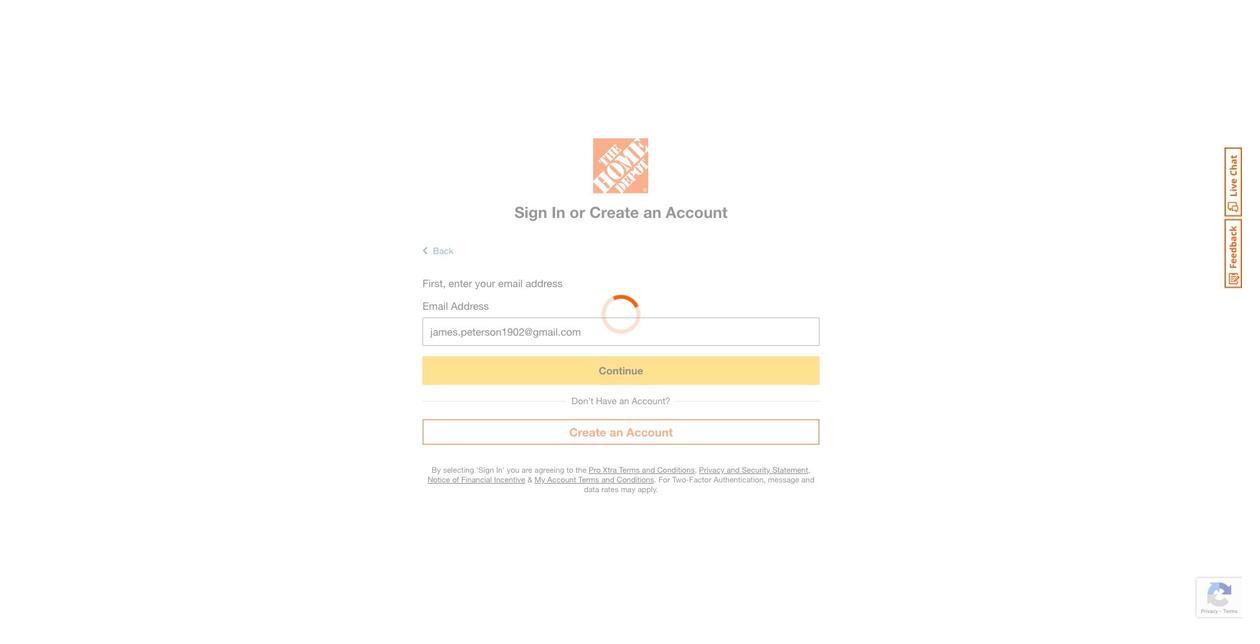 Task type: vqa. For each thing, say whether or not it's contained in the screenshot.
email field
yes



Task type: describe. For each thing, give the bounding box(es) containing it.
thd logo image
[[594, 138, 649, 197]]

back arrow image
[[423, 245, 428, 256]]



Task type: locate. For each thing, give the bounding box(es) containing it.
live chat image
[[1225, 148, 1242, 217]]

None email field
[[423, 318, 819, 346]]

feedback link image
[[1225, 219, 1242, 289]]



